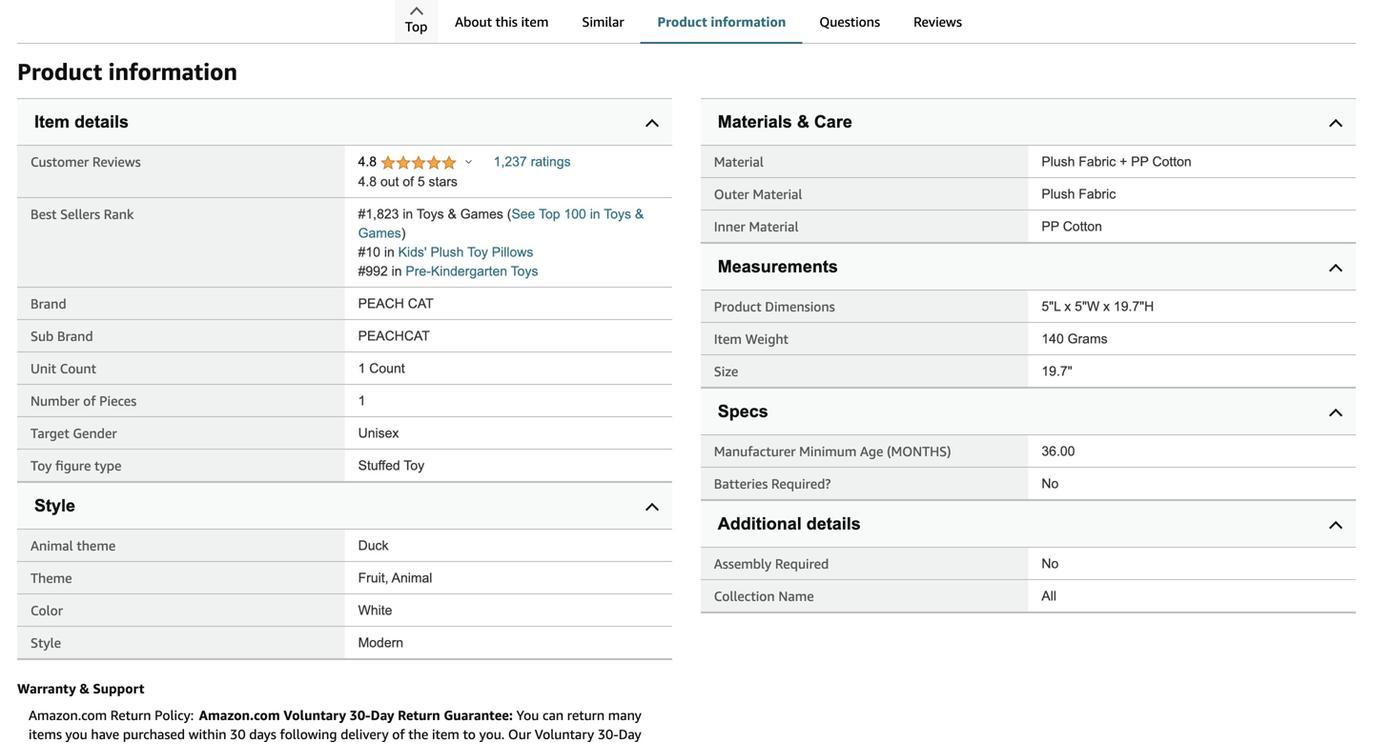 Task type: vqa. For each thing, say whether or not it's contained in the screenshot.


Task type: describe. For each thing, give the bounding box(es) containing it.
fruit,
[[358, 571, 389, 586]]

2 horizontal spatial product
[[714, 299, 762, 315]]

1 return from the left
[[110, 708, 151, 724]]

0 vertical spatial games
[[460, 207, 503, 222]]

peachcat
[[358, 329, 430, 344]]

5%
[[464, 8, 480, 20]]

section collapse image for measurements
[[1329, 264, 1343, 278]]

1 amazon.com from the left
[[29, 708, 107, 724]]

5
[[418, 174, 425, 189]]

materials
[[718, 112, 792, 132]]

list containing save 5%
[[55, 0, 1318, 24]]

unit count
[[31, 361, 96, 377]]

duck
[[358, 539, 389, 554]]

number of pieces
[[31, 393, 137, 409]]

1 vertical spatial cotton
[[1063, 219, 1102, 234]]

target
[[31, 426, 69, 442]]

peach cat
[[358, 297, 434, 311]]

similar
[[582, 14, 624, 30]]

section collapse image for additional details
[[1329, 522, 1343, 535]]

peach
[[358, 297, 404, 311]]

1 vertical spatial product
[[17, 58, 102, 85]]

0 vertical spatial top
[[405, 19, 428, 34]]

2 return from the left
[[398, 708, 440, 724]]

plush inside #10 in kids' plush toy pillows #992 in pre-kindergarten toys
[[431, 245, 464, 260]]

number
[[31, 393, 80, 409]]

batteries
[[714, 476, 768, 492]]

about this item
[[455, 14, 549, 30]]

section collapse image for specs
[[1329, 409, 1343, 423]]

pp cotton
[[1042, 219, 1102, 234]]

& down stars in the left top of the page
[[448, 207, 457, 222]]

kids'
[[398, 245, 427, 260]]

pillows
[[492, 245, 533, 260]]

1 for 1 count
[[358, 361, 366, 376]]

section collapse image for item details
[[646, 119, 659, 133]]

unisex
[[358, 426, 399, 441]]

theme
[[31, 571, 72, 586]]

item details button
[[17, 99, 673, 145]]

stars
[[429, 174, 458, 189]]

additional details
[[718, 514, 861, 534]]

about
[[455, 14, 492, 30]]

no for assembly required
[[1042, 557, 1059, 572]]

1,237 ratings
[[494, 154, 571, 169]]

product dimensions
[[714, 299, 835, 315]]

questions
[[820, 14, 880, 30]]

#992
[[358, 264, 388, 279]]

customer
[[31, 154, 89, 170]]

4.8 for 4.8 out of 5 stars
[[358, 174, 377, 189]]

& inside dropdown button
[[797, 112, 810, 132]]

collection name
[[714, 589, 814, 605]]

kids' plush toy pillows link
[[398, 245, 533, 260]]

weight
[[745, 331, 789, 347]]

1,237 ratings link
[[494, 154, 571, 169]]

2 list item from the left
[[612, 0, 765, 24]]

support
[[93, 681, 144, 697]]

0 horizontal spatial toys
[[417, 207, 444, 222]]

save
[[439, 8, 461, 20]]

in up )
[[403, 207, 413, 222]]

140
[[1042, 332, 1064, 347]]

item
[[521, 14, 549, 30]]

additional
[[718, 514, 802, 534]]

inner material
[[714, 219, 799, 235]]

#1,823 in toys & games (
[[358, 207, 512, 222]]

sub
[[31, 329, 54, 344]]

section collapse image for style
[[646, 503, 659, 517]]

36.00
[[1042, 444, 1075, 459]]

1 vertical spatial animal
[[392, 571, 432, 586]]

1 horizontal spatial pp
[[1131, 154, 1149, 169]]

outer material
[[714, 186, 802, 202]]

toys inside see top 100 in toys & games
[[604, 207, 631, 222]]

materials & care
[[718, 112, 852, 132]]

customer reviews
[[31, 154, 141, 170]]

0 horizontal spatial information
[[108, 58, 238, 85]]

target gender
[[31, 426, 117, 442]]

theme
[[77, 538, 116, 554]]

count for 1 count
[[369, 361, 405, 376]]

policy
[[155, 708, 191, 724]]

size
[[714, 364, 738, 380]]

fruit, animal
[[358, 571, 432, 586]]

popover image
[[466, 159, 472, 164]]

animal theme
[[31, 538, 116, 554]]

warranty
[[17, 681, 76, 697]]

coupon
[[510, 8, 545, 20]]

(
[[507, 207, 512, 222]]

0 vertical spatial material
[[714, 154, 764, 170]]

care
[[814, 112, 852, 132]]

name
[[779, 589, 814, 605]]

item weight
[[714, 331, 789, 347]]

0 horizontal spatial toy
[[31, 458, 52, 474]]

& left support
[[80, 681, 89, 697]]

style button
[[17, 483, 673, 529]]

figure
[[55, 458, 91, 474]]

item for item details
[[34, 112, 70, 132]]

guarantee:
[[444, 708, 513, 724]]

assembly
[[714, 556, 772, 572]]

type
[[94, 458, 122, 474]]

#10 in kids' plush toy pillows #992 in pre-kindergarten toys
[[358, 245, 538, 279]]

4.8 button
[[358, 154, 472, 173]]

1 vertical spatial brand
[[57, 329, 93, 344]]

4.8 out of 5 stars
[[358, 174, 458, 189]]

no for batteries required?
[[1042, 477, 1059, 492]]

5"l
[[1042, 299, 1061, 314]]

games inside see top 100 in toys & games
[[358, 226, 401, 241]]

manufacturer minimum age (months)
[[714, 444, 951, 460]]

specs
[[718, 402, 769, 421]]

1 horizontal spatial cotton
[[1153, 154, 1192, 169]]

#10
[[358, 245, 381, 260]]

kindergarten
[[431, 264, 507, 279]]



Task type: locate. For each thing, give the bounding box(es) containing it.
2 horizontal spatial toy
[[467, 245, 488, 260]]

4.8 left "out"
[[358, 174, 377, 189]]

in right #10
[[384, 245, 395, 260]]

1 vertical spatial item
[[714, 331, 742, 347]]

toys down pillows
[[511, 264, 538, 279]]

(months)
[[887, 444, 951, 460]]

4.8 for 4.8
[[358, 154, 380, 169]]

1 count
[[358, 361, 405, 376]]

:
[[191, 708, 194, 724]]

0 vertical spatial of
[[403, 174, 414, 189]]

measurements
[[718, 257, 838, 277]]

best
[[31, 206, 57, 222]]

2 fabric from the top
[[1079, 187, 1116, 202]]

item for item weight
[[714, 331, 742, 347]]

4.8 up "out"
[[358, 154, 380, 169]]

1 horizontal spatial product
[[658, 14, 707, 30]]

inner
[[714, 219, 746, 235]]

0 horizontal spatial amazon.com
[[29, 708, 107, 724]]

style down color
[[31, 636, 61, 651]]

0 vertical spatial brand
[[31, 296, 66, 312]]

toys right 100
[[604, 207, 631, 222]]

amazon.com right :
[[199, 708, 280, 724]]

& left care
[[797, 112, 810, 132]]

4.8 inside button
[[358, 154, 380, 169]]

1 horizontal spatial top
[[539, 207, 560, 222]]

fabric down plush fabric + pp cotton
[[1079, 187, 1116, 202]]

in left the pre-
[[392, 264, 402, 279]]

1 horizontal spatial x
[[1103, 299, 1110, 314]]

x right 5"w
[[1103, 299, 1110, 314]]

count up number of pieces
[[60, 361, 96, 377]]

materials & care button
[[701, 99, 1356, 145]]

0 vertical spatial product information
[[658, 14, 786, 30]]

age
[[860, 444, 884, 460]]

2 no from the top
[[1042, 557, 1059, 572]]

cotton right +
[[1153, 154, 1192, 169]]

1 vertical spatial pp
[[1042, 219, 1059, 234]]

1 vertical spatial information
[[108, 58, 238, 85]]

material for inner material
[[749, 219, 799, 235]]

0 horizontal spatial details
[[74, 112, 129, 132]]

section collapse image inside additional details dropdown button
[[1329, 522, 1343, 535]]

0 vertical spatial style
[[34, 496, 75, 516]]

stuffed toy
[[358, 459, 425, 473]]

pp right +
[[1131, 154, 1149, 169]]

1 horizontal spatial information
[[711, 14, 786, 30]]

1 vertical spatial style
[[31, 636, 61, 651]]

warranty & support
[[17, 681, 144, 697]]

plush up pp cotton
[[1042, 187, 1075, 202]]

1 horizontal spatial games
[[460, 207, 503, 222]]

0 horizontal spatial product information
[[17, 58, 238, 85]]

0 horizontal spatial return
[[110, 708, 151, 724]]

section collapse image inside specs dropdown button
[[1329, 409, 1343, 423]]

top left save
[[405, 19, 428, 34]]

0 vertical spatial item
[[34, 112, 70, 132]]

toy left figure at bottom left
[[31, 458, 52, 474]]

games left (
[[460, 207, 503, 222]]

0 horizontal spatial count
[[60, 361, 96, 377]]

style
[[34, 496, 75, 516], [31, 636, 61, 651]]

1 x from the left
[[1065, 299, 1071, 314]]

item inside item details dropdown button
[[34, 112, 70, 132]]

1 horizontal spatial item
[[714, 331, 742, 347]]

reviews right questions
[[914, 14, 962, 30]]

top inside see top 100 in toys & games
[[539, 207, 560, 222]]

19.7"
[[1042, 364, 1073, 379]]

fabric left +
[[1079, 154, 1116, 169]]

stuffed
[[358, 459, 400, 473]]

amazon.com down warranty & support
[[29, 708, 107, 724]]

no up all
[[1042, 557, 1059, 572]]

1 vertical spatial games
[[358, 226, 401, 241]]

brand right sub
[[57, 329, 93, 344]]

in inside see top 100 in toys & games
[[590, 207, 600, 222]]

additional details button
[[701, 502, 1356, 547]]

1 vertical spatial no
[[1042, 557, 1059, 572]]

see
[[512, 207, 535, 222]]

2 x from the left
[[1103, 299, 1110, 314]]

animal
[[31, 538, 73, 554], [392, 571, 432, 586]]

1 4.8 from the top
[[358, 154, 380, 169]]

material up outer
[[714, 154, 764, 170]]

of
[[403, 174, 414, 189], [83, 393, 96, 409]]

no
[[1042, 477, 1059, 492], [1042, 557, 1059, 572]]

count for unit count
[[60, 361, 96, 377]]

0 horizontal spatial of
[[83, 393, 96, 409]]

color
[[31, 603, 63, 619]]

2 4.8 from the top
[[358, 174, 377, 189]]

0 horizontal spatial list item
[[258, 0, 410, 24]]

list
[[55, 0, 1318, 24]]

0 horizontal spatial cotton
[[1063, 219, 1102, 234]]

#1,823
[[358, 207, 399, 222]]

3 list item from the left
[[790, 0, 942, 24]]

0 horizontal spatial animal
[[31, 538, 73, 554]]

toy inside #10 in kids' plush toy pillows #992 in pre-kindergarten toys
[[467, 245, 488, 260]]

1 vertical spatial product information
[[17, 58, 238, 85]]

0 vertical spatial plush
[[1042, 154, 1075, 169]]

0 vertical spatial 1
[[358, 361, 366, 376]]

outer
[[714, 186, 749, 202]]

1 horizontal spatial section collapse image
[[1329, 409, 1343, 423]]

1 horizontal spatial count
[[369, 361, 405, 376]]

1 horizontal spatial amazon.com
[[199, 708, 280, 724]]

5"l x 5"w x 19.7"h
[[1042, 299, 1154, 314]]

1 horizontal spatial of
[[403, 174, 414, 189]]

section collapse image
[[1329, 119, 1343, 133], [1329, 264, 1343, 278], [646, 503, 659, 517], [1329, 522, 1343, 535]]

plush for outer material
[[1042, 187, 1075, 202]]

2 count from the left
[[369, 361, 405, 376]]

2 horizontal spatial toys
[[604, 207, 631, 222]]

1 vertical spatial fabric
[[1079, 187, 1116, 202]]

all
[[1042, 589, 1057, 604]]

this
[[496, 14, 518, 30]]

1 horizontal spatial list item
[[612, 0, 765, 24]]

1 no from the top
[[1042, 477, 1059, 492]]

0 horizontal spatial top
[[405, 19, 428, 34]]

unit
[[31, 361, 56, 377]]

0 vertical spatial product
[[658, 14, 707, 30]]

grams
[[1068, 332, 1108, 347]]

0 horizontal spatial pp
[[1042, 219, 1059, 234]]

19.7"h
[[1114, 299, 1154, 314]]

amazon.com
[[29, 708, 107, 724], [199, 708, 280, 724]]

1 horizontal spatial toys
[[511, 264, 538, 279]]

in right 100
[[590, 207, 600, 222]]

1 vertical spatial details
[[807, 514, 861, 534]]

top left 100
[[539, 207, 560, 222]]

plush up plush fabric
[[1042, 154, 1075, 169]]

information
[[711, 14, 786, 30], [108, 58, 238, 85]]

assembly required
[[714, 556, 829, 572]]

ratings
[[531, 154, 571, 169]]

animal up "theme"
[[31, 538, 73, 554]]

required
[[775, 556, 829, 572]]

style inside dropdown button
[[34, 496, 75, 516]]

1 fabric from the top
[[1079, 154, 1116, 169]]

toys inside #10 in kids' plush toy pillows #992 in pre-kindergarten toys
[[511, 264, 538, 279]]

section collapse image
[[646, 119, 659, 133], [1329, 409, 1343, 423]]

30-
[[350, 708, 371, 724]]

1 vertical spatial 1
[[358, 394, 366, 409]]

2 1 from the top
[[358, 394, 366, 409]]

1 down peachcat
[[358, 361, 366, 376]]

section collapse image inside materials & care dropdown button
[[1329, 119, 1343, 133]]

collection
[[714, 589, 775, 605]]

0 vertical spatial 4.8
[[358, 154, 380, 169]]

1 vertical spatial of
[[83, 393, 96, 409]]

details up "required"
[[807, 514, 861, 534]]

minimum
[[799, 444, 857, 460]]

1 for 1
[[358, 394, 366, 409]]

2 horizontal spatial list item
[[790, 0, 942, 24]]

0 vertical spatial section collapse image
[[646, 119, 659, 133]]

2 amazon.com from the left
[[199, 708, 280, 724]]

day
[[371, 708, 394, 724]]

product up item details
[[17, 58, 102, 85]]

return right day
[[398, 708, 440, 724]]

toy right 'stuffed'
[[404, 459, 425, 473]]

of left 5 at top
[[403, 174, 414, 189]]

& inside see top 100 in toys & games
[[635, 207, 644, 222]]

fabric for outer material
[[1079, 187, 1116, 202]]

0 vertical spatial information
[[711, 14, 786, 30]]

1 1 from the top
[[358, 361, 366, 376]]

product up item weight
[[714, 299, 762, 315]]

no down 36.00
[[1042, 477, 1059, 492]]

details for item details
[[74, 112, 129, 132]]

out
[[380, 174, 399, 189]]

1 horizontal spatial reviews
[[914, 14, 962, 30]]

of left pieces
[[83, 393, 96, 409]]

toy up pre-kindergarten toys link
[[467, 245, 488, 260]]

0 vertical spatial details
[[74, 112, 129, 132]]

animal right fruit,
[[392, 571, 432, 586]]

1 horizontal spatial toy
[[404, 459, 425, 473]]

item details
[[34, 112, 129, 132]]

0 horizontal spatial reviews
[[92, 154, 141, 170]]

count
[[60, 361, 96, 377], [369, 361, 405, 376]]

material up inner material
[[753, 186, 802, 202]]

1 vertical spatial material
[[753, 186, 802, 202]]

see top 100 in toys & games link
[[358, 207, 644, 241]]

material down outer material
[[749, 219, 799, 235]]

section collapse image inside style dropdown button
[[646, 503, 659, 517]]

item up size in the right of the page
[[714, 331, 742, 347]]

0 horizontal spatial product
[[17, 58, 102, 85]]

pieces
[[99, 393, 137, 409]]

cotton down plush fabric
[[1063, 219, 1102, 234]]

material
[[714, 154, 764, 170], [753, 186, 802, 202], [749, 219, 799, 235]]

count down peachcat
[[369, 361, 405, 376]]

0 horizontal spatial x
[[1065, 299, 1071, 314]]

1 vertical spatial top
[[539, 207, 560, 222]]

0 vertical spatial reviews
[[914, 14, 962, 30]]

details for additional details
[[807, 514, 861, 534]]

item up the customer
[[34, 112, 70, 132]]

style up animal theme
[[34, 496, 75, 516]]

section collapse image inside item details dropdown button
[[646, 119, 659, 133]]

)
[[401, 226, 406, 241]]

plush fabric
[[1042, 187, 1116, 202]]

material for outer material
[[753, 186, 802, 202]]

1 count from the left
[[60, 361, 96, 377]]

1 horizontal spatial product information
[[658, 14, 786, 30]]

product
[[658, 14, 707, 30], [17, 58, 102, 85], [714, 299, 762, 315]]

fabric for material
[[1079, 154, 1116, 169]]

return
[[110, 708, 151, 724], [398, 708, 440, 724]]

pp down plush fabric
[[1042, 219, 1059, 234]]

section collapse image inside measurements dropdown button
[[1329, 264, 1343, 278]]

1 horizontal spatial details
[[807, 514, 861, 534]]

plush up kindergarten
[[431, 245, 464, 260]]

+
[[1120, 154, 1128, 169]]

0 horizontal spatial games
[[358, 226, 401, 241]]

0 vertical spatial fabric
[[1079, 154, 1116, 169]]

& right 100
[[635, 207, 644, 222]]

cat
[[408, 297, 434, 311]]

product right 'similar'
[[658, 14, 707, 30]]

0 horizontal spatial section collapse image
[[646, 119, 659, 133]]

2 vertical spatial product
[[714, 299, 762, 315]]

1 up unisex
[[358, 394, 366, 409]]

specs button
[[701, 389, 1356, 435]]

brand
[[31, 296, 66, 312], [57, 329, 93, 344]]

1 horizontal spatial animal
[[392, 571, 432, 586]]

1 vertical spatial 4.8
[[358, 174, 377, 189]]

1 list item from the left
[[258, 0, 410, 24]]

section collapse image for materials & care
[[1329, 119, 1343, 133]]

plush fabric + pp cotton
[[1042, 154, 1192, 169]]

1
[[358, 361, 366, 376], [358, 394, 366, 409]]

sellers
[[60, 206, 100, 222]]

1,237
[[494, 154, 527, 169]]

top
[[405, 19, 428, 34], [539, 207, 560, 222]]

reviews up the rank
[[92, 154, 141, 170]]

0 vertical spatial animal
[[31, 538, 73, 554]]

2 vertical spatial material
[[749, 219, 799, 235]]

white
[[358, 604, 392, 618]]

toy
[[467, 245, 488, 260], [31, 458, 52, 474], [404, 459, 425, 473]]

0 vertical spatial cotton
[[1153, 154, 1192, 169]]

5"w
[[1075, 299, 1100, 314]]

1 vertical spatial plush
[[1042, 187, 1075, 202]]

140 grams
[[1042, 332, 1108, 347]]

toys down 5 at top
[[417, 207, 444, 222]]

0 vertical spatial pp
[[1131, 154, 1149, 169]]

x right 5"l
[[1065, 299, 1071, 314]]

0 vertical spatial no
[[1042, 477, 1059, 492]]

modern
[[358, 636, 403, 651]]

plush for material
[[1042, 154, 1075, 169]]

details up customer reviews
[[74, 112, 129, 132]]

with
[[486, 8, 507, 20]]

games
[[460, 207, 503, 222], [358, 226, 401, 241]]

return down support
[[110, 708, 151, 724]]

dimensions
[[765, 299, 835, 315]]

0 horizontal spatial item
[[34, 112, 70, 132]]

1 horizontal spatial return
[[398, 708, 440, 724]]

toy figure type
[[31, 458, 122, 474]]

list item
[[258, 0, 410, 24], [612, 0, 765, 24], [790, 0, 942, 24]]

games down #1,823
[[358, 226, 401, 241]]

1 vertical spatial section collapse image
[[1329, 409, 1343, 423]]

measurements button
[[701, 244, 1356, 290]]

2 vertical spatial plush
[[431, 245, 464, 260]]

brand up sub
[[31, 296, 66, 312]]

1 vertical spatial reviews
[[92, 154, 141, 170]]



